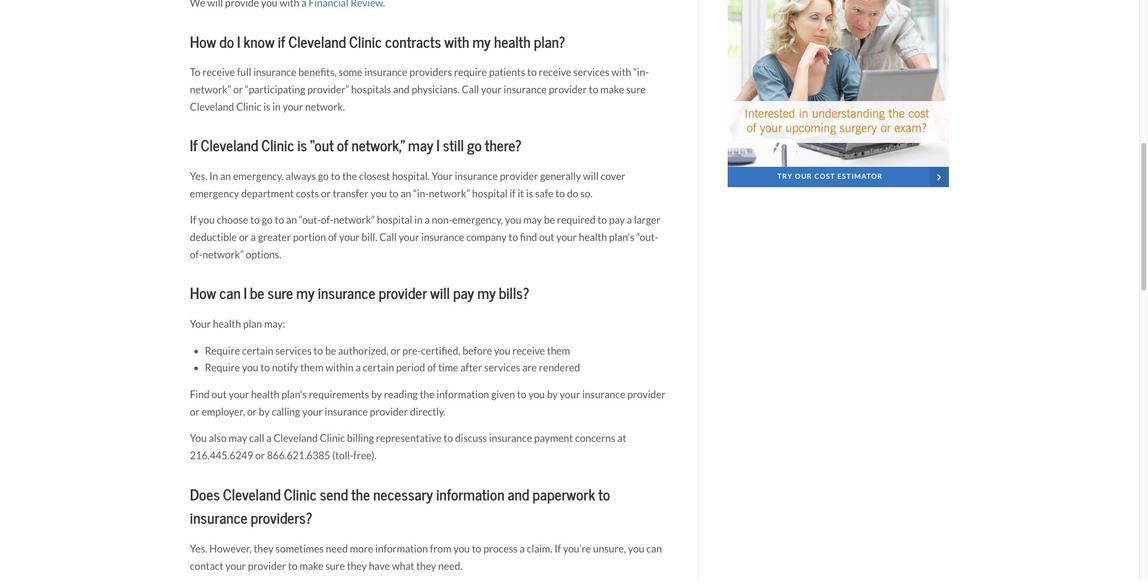 Task type: describe. For each thing, give the bounding box(es) containing it.
contracts
[[385, 33, 441, 52]]

be inside if you choose to go to an "out-of-network" hospital in a non-emergency, you may be required to pay a larger deductible or a greater portion of your bill. call your insurance company to find out your health plan's "out- of-network" options.
[[544, 214, 555, 227]]

in inside to receive full insurance benefits, some insurance providers require patients to receive services with "in- network" or "participating provider" hospitals and physicians. call your insurance provider to make sure cleveland clinic is in your network.
[[273, 100, 281, 114]]

clinic up 'always' at top left
[[261, 137, 294, 156]]

deductible
[[190, 231, 237, 244]]

with inside to receive full insurance benefits, some insurance providers require patients to receive services with "in- network" or "participating provider" hospitals and physicians. call your insurance provider to make sure cleveland clinic is in your network.
[[612, 66, 632, 79]]

will inside yes. in an emergency, always go to the closest hospital. your insurance provider generally will cover emergency department costs or transfer you to an "in-network" hospital if it is safe to do so.
[[583, 170, 599, 183]]

department
[[241, 187, 294, 200]]

from
[[430, 543, 452, 556]]

"in- inside yes. in an emergency, always go to the closest hospital. your insurance provider generally will cover emergency department costs or transfer you to an "in-network" hospital if it is safe to do so.
[[413, 187, 429, 200]]

to inside you also may call a cleveland clinic billing representative to discuss insurance payment concerns at 216.445.6249 or 866.621.6385 (toll-free).
[[444, 432, 453, 445]]

is inside to receive full insurance benefits, some insurance providers require patients to receive services with "in- network" or "participating provider" hospitals and physicians. call your insurance provider to make sure cleveland clinic is in your network.
[[263, 100, 270, 114]]

try our cost estimator
[[778, 173, 883, 181]]

0 vertical spatial if
[[278, 33, 285, 52]]

costs
[[296, 187, 319, 200]]

our
[[795, 173, 813, 181]]

free).
[[354, 449, 377, 463]]

you right before
[[494, 344, 511, 358]]

or up call
[[247, 405, 257, 419]]

employer,
[[202, 405, 245, 419]]

contact
[[190, 560, 224, 573]]

do inside yes. in an emergency, always go to the closest hospital. your insurance provider generally will cover emergency department costs or transfer you to an "in-network" hospital if it is safe to do so.
[[567, 187, 579, 200]]

your left bill.
[[339, 231, 360, 244]]

insurance down requirements
[[325, 405, 368, 419]]

call
[[249, 432, 264, 445]]

full
[[237, 66, 251, 79]]

hospital inside yes. in an emergency, always go to the closest hospital. your insurance provider generally will cover emergency department costs or transfer you to an "in-network" hospital if it is safe to do so.
[[472, 187, 508, 200]]

1 require from the top
[[205, 344, 240, 358]]

a inside you also may call a cleveland clinic billing representative to discuss insurance payment concerns at 216.445.6249 or 866.621.6385 (toll-free).
[[266, 432, 272, 445]]

also
[[209, 432, 227, 445]]

concerns
[[575, 432, 616, 445]]

if you choose to go to an "out-of-network" hospital in a non-emergency, you may be required to pay a larger deductible or a greater portion of your bill. call your insurance company to find out your health plan's "out- of-network" options.
[[190, 214, 661, 261]]

more
[[350, 543, 373, 556]]

your up the employer,
[[229, 388, 249, 401]]

call inside to receive full insurance benefits, some insurance providers require patients to receive services with "in- network" or "participating provider" hospitals and physicians. call your insurance provider to make sure cleveland clinic is in your network.
[[462, 83, 479, 96]]

be inside require certain services to be authorized, or pre-certified, before you receive them require you to notify them within a certain period of time after services are rendered
[[325, 344, 336, 358]]

clinic up some
[[349, 33, 382, 52]]

notify
[[272, 362, 298, 375]]

1 horizontal spatial is
[[297, 137, 307, 156]]

0 horizontal spatial services
[[276, 344, 312, 358]]

plan's inside find out your health plan's requirements by reading the information given to you by your insurance provider or employer, or by calling your insurance provider directly.
[[282, 388, 307, 401]]

you're
[[563, 543, 591, 556]]

insurance up authorized,
[[318, 284, 376, 304]]

0 vertical spatial of-
[[321, 214, 334, 227]]

2 horizontal spatial by
[[547, 388, 558, 401]]

cleveland up the benefits,
[[289, 33, 346, 52]]

"in- inside to receive full insurance benefits, some insurance providers require patients to receive services with "in- network" or "participating provider" hospitals and physicians. call your insurance provider to make sure cleveland clinic is in your network.
[[634, 66, 649, 79]]

rendered
[[539, 362, 580, 375]]

before
[[463, 344, 492, 358]]

benefits,
[[299, 66, 337, 79]]

network" inside yes. in an emergency, always go to the closest hospital. your insurance provider generally will cover emergency department costs or transfer you to an "in-network" hospital if it is safe to do so.
[[429, 187, 470, 200]]

you right unsure,
[[628, 543, 645, 556]]

clinic inside you also may call a cleveland clinic billing representative to discuss insurance payment concerns at 216.445.6249 or 866.621.6385 (toll-free).
[[320, 432, 345, 445]]

go inside if you choose to go to an "out-of-network" hospital in a non-emergency, you may be required to pay a larger deductible or a greater portion of your bill. call your insurance company to find out your health plan's "out- of-network" options.
[[262, 214, 273, 227]]

within
[[326, 362, 354, 375]]

sure inside yes. however, they sometimes need more information from you to process a claim. if you're unsure, you can contact your provider to make sure they have what they need.
[[326, 560, 345, 573]]

you up need.
[[454, 543, 470, 556]]

closest
[[359, 170, 390, 183]]

of inside require certain services to be authorized, or pre-certified, before you receive them require you to notify them within a certain period of time after services are rendered
[[427, 362, 436, 375]]

billing cost estimator image
[[728, 0, 950, 167]]

what
[[392, 560, 415, 573]]

1 horizontal spatial services
[[484, 362, 521, 375]]

safe
[[535, 187, 554, 200]]

(toll-
[[332, 449, 354, 463]]

some
[[339, 66, 363, 79]]

directly.
[[410, 405, 446, 419]]

1 vertical spatial an
[[401, 187, 411, 200]]

i for how can i be sure my insurance provider will pay my bills?
[[244, 284, 247, 304]]

if cleveland clinic is "out of network," may i still go there?
[[190, 137, 522, 156]]

my down portion
[[296, 284, 315, 304]]

0 horizontal spatial them
[[300, 362, 324, 375]]

insurance inside yes. in an emergency, always go to the closest hospital. your insurance provider generally will cover emergency department costs or transfer you to an "in-network" hospital if it is safe to do so.
[[455, 170, 498, 183]]

send
[[320, 486, 348, 505]]

have
[[369, 560, 390, 573]]

billing
[[347, 432, 374, 445]]

how for how can i be sure my insurance provider will pay my bills?
[[190, 284, 216, 304]]

insurance up hospitals
[[365, 66, 408, 79]]

may inside if you choose to go to an "out-of-network" hospital in a non-emergency, you may be required to pay a larger deductible or a greater portion of your bill. call your insurance company to find out your health plan's "out- of-network" options.
[[524, 214, 542, 227]]

clinic inside to receive full insurance benefits, some insurance providers require patients to receive services with "in- network" or "participating provider" hospitals and physicians. call your insurance provider to make sure cleveland clinic is in your network.
[[236, 100, 261, 114]]

at
[[618, 432, 627, 445]]

go inside yes. in an emergency, always go to the closest hospital. your insurance provider generally will cover emergency department costs or transfer you to an "in-network" hospital if it is safe to do so.
[[318, 170, 329, 183]]

the inside does cleveland clinic send the necessary information and paperwork to insurance providers?
[[351, 486, 370, 505]]

0 vertical spatial with
[[444, 33, 470, 52]]

insurance up the "participating
[[253, 66, 297, 79]]

0 horizontal spatial by
[[259, 405, 270, 419]]

216.445.6249
[[190, 449, 253, 463]]

0 horizontal spatial they
[[254, 543, 274, 556]]

provider inside to receive full insurance benefits, some insurance providers require patients to receive services with "in- network" or "participating provider" hospitals and physicians. call your insurance provider to make sure cleveland clinic is in your network.
[[549, 83, 587, 96]]

required
[[557, 214, 596, 227]]

estimator
[[838, 173, 883, 181]]

find
[[520, 231, 537, 244]]

my left bills?
[[477, 284, 496, 304]]

authorized,
[[338, 344, 389, 358]]

make inside to receive full insurance benefits, some insurance providers require patients to receive services with "in- network" or "participating provider" hospitals and physicians. call your insurance provider to make sure cleveland clinic is in your network.
[[601, 83, 625, 96]]

provider"
[[308, 83, 349, 96]]

you inside yes. in an emergency, always go to the closest hospital. your insurance provider generally will cover emergency department costs or transfer you to an "in-network" hospital if it is safe to do so.
[[371, 187, 387, 200]]

are
[[523, 362, 537, 375]]

0 horizontal spatial do
[[219, 33, 234, 52]]

require
[[454, 66, 487, 79]]

a left non-
[[425, 214, 430, 227]]

transfer
[[333, 187, 369, 200]]

there?
[[485, 137, 522, 156]]

you inside find out your health plan's requirements by reading the information given to you by your insurance provider or employer, or by calling your insurance provider directly.
[[529, 388, 545, 401]]

information for and
[[436, 486, 505, 505]]

0 vertical spatial an
[[220, 170, 231, 183]]

0 horizontal spatial can
[[219, 284, 241, 304]]

insurance inside if you choose to go to an "out-of-network" hospital in a non-emergency, you may be required to pay a larger deductible or a greater portion of your bill. call your insurance company to find out your health plan's "out- of-network" options.
[[421, 231, 465, 244]]

choose
[[217, 214, 248, 227]]

if inside yes. however, they sometimes need more information from you to process a claim. if you're unsure, you can contact your provider to make sure they have what they need.
[[555, 543, 561, 556]]

if for if cleveland clinic is "out of network," may i still go there?
[[190, 137, 198, 156]]

health left plan
[[213, 318, 241, 331]]

your right bill.
[[399, 231, 419, 244]]

a inside yes. however, they sometimes need more information from you to process a claim. if you're unsure, you can contact your provider to make sure they have what they need.
[[520, 543, 525, 556]]

if inside yes. in an emergency, always go to the closest hospital. your insurance provider generally will cover emergency department costs or transfer you to an "in-network" hospital if it is safe to do so.
[[510, 187, 516, 200]]

network" up bill.
[[334, 214, 375, 227]]

claim.
[[527, 543, 553, 556]]

1 horizontal spatial them
[[547, 344, 570, 358]]

a inside require certain services to be authorized, or pre-certified, before you receive them require you to notify them within a certain period of time after services are rendered
[[356, 362, 361, 375]]

0 horizontal spatial of-
[[190, 248, 203, 261]]

requirements
[[309, 388, 369, 401]]

know
[[244, 33, 275, 52]]

providers?
[[251, 509, 313, 529]]

find
[[190, 388, 210, 401]]

2 horizontal spatial they
[[417, 560, 436, 573]]

reading
[[384, 388, 418, 401]]

network,"
[[352, 137, 405, 156]]

out inside find out your health plan's requirements by reading the information given to you by your insurance provider or employer, or by calling your insurance provider directly.
[[212, 388, 227, 401]]

payment
[[534, 432, 573, 445]]

yes. however, they sometimes need more information from you to process a claim. if you're unsure, you can contact your provider to make sure they have what they need.
[[190, 543, 662, 573]]

certified,
[[421, 344, 461, 358]]

cleveland up in
[[201, 137, 258, 156]]

your right calling at the left bottom
[[302, 405, 323, 419]]

you up find
[[505, 214, 522, 227]]

information for from
[[375, 543, 428, 556]]

make inside yes. however, they sometimes need more information from you to process a claim. if you're unsure, you can contact your provider to make sure they have what they need.
[[300, 560, 324, 573]]

however,
[[209, 543, 252, 556]]

does
[[190, 486, 220, 505]]

larger
[[634, 214, 661, 227]]

can inside yes. however, they sometimes need more information from you to process a claim. if you're unsure, you can contact your provider to make sure they have what they need.
[[647, 543, 662, 556]]

866.621.6385
[[267, 449, 330, 463]]

network.
[[305, 100, 345, 114]]

company
[[467, 231, 507, 244]]

bills?
[[499, 284, 530, 304]]

patients
[[489, 66, 526, 79]]

in inside if you choose to go to an "out-of-network" hospital in a non-emergency, you may be required to pay a larger deductible or a greater portion of your bill. call your insurance company to find out your health plan's "out- of-network" options.
[[415, 214, 423, 227]]

1 horizontal spatial certain
[[363, 362, 394, 375]]

0 horizontal spatial sure
[[268, 284, 293, 304]]

how can i be sure my insurance provider will pay my bills?
[[190, 284, 530, 304]]

network" down deductible
[[203, 248, 244, 261]]

0 horizontal spatial "out-
[[299, 214, 321, 227]]

how do i know if cleveland clinic contracts with my health plan?
[[190, 33, 566, 52]]

2 horizontal spatial i
[[437, 137, 440, 156]]

emergency, inside yes. in an emergency, always go to the closest hospital. your insurance provider generally will cover emergency department costs or transfer you to an "in-network" hospital if it is safe to do so.
[[233, 170, 284, 183]]

providers
[[410, 66, 452, 79]]

need
[[326, 543, 348, 556]]

provider inside yes. however, they sometimes need more information from you to process a claim. if you're unsure, you can contact your provider to make sure they have what they need.
[[248, 560, 286, 573]]

0 horizontal spatial your
[[190, 318, 211, 331]]

receive right to
[[203, 66, 235, 79]]



Task type: locate. For each thing, give the bounding box(es) containing it.
may
[[408, 137, 434, 156], [524, 214, 542, 227], [229, 432, 247, 445]]

plan's down larger
[[609, 231, 635, 244]]

receive for require certain services to be authorized, or pre-certified, before you receive them require you to notify them within a certain period of time after services are rendered
[[513, 344, 545, 358]]

health inside find out your health plan's requirements by reading the information given to you by your insurance provider or employer, or by calling your insurance provider directly.
[[251, 388, 280, 401]]

period
[[396, 362, 425, 375]]

1 vertical spatial will
[[430, 284, 450, 304]]

i left 'still' at top left
[[437, 137, 440, 156]]

0 vertical spatial hospital
[[472, 187, 508, 200]]

0 vertical spatial of
[[337, 137, 349, 156]]

your down the "participating
[[283, 100, 303, 114]]

sure inside to receive full insurance benefits, some insurance providers require patients to receive services with "in- network" or "participating provider" hospitals and physicians. call your insurance provider to make sure cleveland clinic is in your network.
[[627, 83, 646, 96]]

1 horizontal spatial do
[[567, 187, 579, 200]]

insurance down "patients"
[[504, 83, 547, 96]]

0 vertical spatial i
[[237, 33, 240, 52]]

1 vertical spatial out
[[212, 388, 227, 401]]

if right 'claim.'
[[555, 543, 561, 556]]

try our cost estimator link
[[728, 0, 950, 187]]

2 yes. from the top
[[190, 543, 207, 556]]

2 horizontal spatial is
[[526, 187, 533, 200]]

calling
[[272, 405, 300, 419]]

or inside require certain services to be authorized, or pre-certified, before you receive them require you to notify them within a certain period of time after services are rendered
[[391, 344, 401, 358]]

0 vertical spatial plan's
[[609, 231, 635, 244]]

do
[[219, 33, 234, 52], [567, 187, 579, 200]]

or
[[233, 83, 243, 96], [321, 187, 331, 200], [239, 231, 249, 244], [391, 344, 401, 358], [190, 405, 200, 419], [247, 405, 257, 419], [255, 449, 265, 463]]

them up rendered
[[547, 344, 570, 358]]

1 horizontal spatial make
[[601, 83, 625, 96]]

always
[[286, 170, 316, 183]]

insurance down non-
[[421, 231, 465, 244]]

yes.
[[190, 170, 207, 183], [190, 543, 207, 556]]

0 horizontal spatial is
[[263, 100, 270, 114]]

to
[[528, 66, 537, 79], [589, 83, 599, 96], [331, 170, 340, 183], [389, 187, 399, 200], [556, 187, 565, 200], [250, 214, 260, 227], [275, 214, 284, 227], [598, 214, 607, 227], [509, 231, 518, 244], [314, 344, 323, 358], [261, 362, 270, 375], [517, 388, 527, 401], [444, 432, 453, 445], [599, 486, 610, 505], [472, 543, 482, 556], [288, 560, 298, 573]]

emergency
[[190, 187, 239, 200]]

0 horizontal spatial will
[[430, 284, 450, 304]]

plan?
[[534, 33, 566, 52]]

1 how from the top
[[190, 33, 216, 52]]

representative
[[376, 432, 442, 445]]

require up find
[[205, 362, 240, 375]]

1 vertical spatial do
[[567, 187, 579, 200]]

0 vertical spatial "in-
[[634, 66, 649, 79]]

0 vertical spatial sure
[[627, 83, 646, 96]]

you
[[190, 432, 207, 445]]

information inside find out your health plan's requirements by reading the information given to you by your insurance provider or employer, or by calling your insurance provider directly.
[[437, 388, 489, 401]]

health down required
[[579, 231, 607, 244]]

1 vertical spatial of
[[328, 231, 337, 244]]

cost
[[815, 173, 836, 181]]

they right however,
[[254, 543, 274, 556]]

i for how do i know if cleveland clinic contracts with my health plan?
[[237, 33, 240, 52]]

0 vertical spatial them
[[547, 344, 570, 358]]

network" inside to receive full insurance benefits, some insurance providers require patients to receive services with "in- network" or "participating provider" hospitals and physicians. call your insurance provider to make sure cleveland clinic is in your network.
[[190, 83, 231, 96]]

0 vertical spatial require
[[205, 344, 240, 358]]

an inside if you choose to go to an "out-of-network" hospital in a non-emergency, you may be required to pay a larger deductible or a greater portion of your bill. call your insurance company to find out your health plan's "out- of-network" options.
[[286, 214, 297, 227]]

insurance inside you also may call a cleveland clinic billing representative to discuss insurance payment concerns at 216.445.6249 or 866.621.6385 (toll-free).
[[489, 432, 532, 445]]

0 horizontal spatial "in-
[[413, 187, 429, 200]]

yes. for yes. however, they sometimes need more information from you to process a claim. if you're unsure, you can contact your provider to make sure they have what they need.
[[190, 543, 207, 556]]

of left time
[[427, 362, 436, 375]]

2 horizontal spatial go
[[467, 137, 482, 156]]

1 horizontal spatial "in-
[[634, 66, 649, 79]]

2 vertical spatial of
[[427, 362, 436, 375]]

1 horizontal spatial i
[[244, 284, 247, 304]]

if right know
[[278, 33, 285, 52]]

2 vertical spatial is
[[526, 187, 533, 200]]

pay inside if you choose to go to an "out-of-network" hospital in a non-emergency, you may be required to pay a larger deductible or a greater portion of your bill. call your insurance company to find out your health plan's "out- of-network" options.
[[609, 214, 625, 227]]

yes. inside yes. however, they sometimes need more information from you to process a claim. if you're unsure, you can contact your provider to make sure they have what they need.
[[190, 543, 207, 556]]

cleveland inside you also may call a cleveland clinic billing representative to discuss insurance payment concerns at 216.445.6249 or 866.621.6385 (toll-free).
[[274, 432, 318, 445]]

information inside yes. however, they sometimes need more information from you to process a claim. if you're unsure, you can contact your provider to make sure they have what they need.
[[375, 543, 428, 556]]

i up plan
[[244, 284, 247, 304]]

does cleveland clinic send the necessary information and paperwork to insurance providers?
[[190, 486, 610, 529]]

2 vertical spatial may
[[229, 432, 247, 445]]

and inside to receive full insurance benefits, some insurance providers require patients to receive services with "in- network" or "participating provider" hospitals and physicians. call your insurance provider to make sure cleveland clinic is in your network.
[[393, 83, 410, 96]]

receive down plan? at the left top
[[539, 66, 572, 79]]

will up so.
[[583, 170, 599, 183]]

2 require from the top
[[205, 362, 240, 375]]

is down the "participating
[[263, 100, 270, 114]]

cleveland up 866.621.6385 on the bottom left of the page
[[274, 432, 318, 445]]

0 vertical spatial your
[[432, 170, 453, 183]]

1 vertical spatial and
[[508, 486, 530, 505]]

your down rendered
[[560, 388, 581, 401]]

0 vertical spatial make
[[601, 83, 625, 96]]

of- down deductible
[[190, 248, 203, 261]]

you up deductible
[[199, 214, 215, 227]]

by left reading
[[371, 388, 382, 401]]

they
[[254, 543, 274, 556], [347, 560, 367, 573], [417, 560, 436, 573]]

1 vertical spatial is
[[297, 137, 307, 156]]

may up hospital.
[[408, 137, 434, 156]]

you also may call a cleveland clinic billing representative to discuss insurance payment concerns at 216.445.6249 or 866.621.6385 (toll-free).
[[190, 432, 627, 463]]

clinic inside does cleveland clinic send the necessary information and paperwork to insurance providers?
[[284, 486, 317, 505]]

health up calling at the left bottom
[[251, 388, 280, 401]]

out inside if you choose to go to an "out-of-network" hospital in a non-emergency, you may be required to pay a larger deductible or a greater portion of your bill. call your insurance company to find out your health plan's "out- of-network" options.
[[540, 231, 555, 244]]

1 vertical spatial call
[[380, 231, 397, 244]]

is
[[263, 100, 270, 114], [297, 137, 307, 156], [526, 187, 533, 200]]

2 vertical spatial an
[[286, 214, 297, 227]]

call down require
[[462, 83, 479, 96]]

pay
[[609, 214, 625, 227], [453, 284, 474, 304]]

"participating
[[245, 83, 305, 96]]

services inside to receive full insurance benefits, some insurance providers require patients to receive services with "in- network" or "participating provider" hospitals and physicians. call your insurance provider to make sure cleveland clinic is in your network.
[[574, 66, 610, 79]]

network"
[[190, 83, 231, 96], [429, 187, 470, 200], [334, 214, 375, 227], [203, 248, 244, 261]]

1 horizontal spatial by
[[371, 388, 382, 401]]

sometimes
[[276, 543, 324, 556]]

1 vertical spatial can
[[647, 543, 662, 556]]

cover
[[601, 170, 626, 183]]

0 horizontal spatial an
[[220, 170, 231, 183]]

0 vertical spatial go
[[467, 137, 482, 156]]

unsure,
[[593, 543, 626, 556]]

1 vertical spatial "out-
[[637, 231, 659, 244]]

0 vertical spatial emergency,
[[233, 170, 284, 183]]

if inside if you choose to go to an "out-of-network" hospital in a non-emergency, you may be required to pay a larger deductible or a greater portion of your bill. call your insurance company to find out your health plan's "out- of-network" options.
[[190, 214, 197, 227]]

1 vertical spatial make
[[300, 560, 324, 573]]

your inside yes. in an emergency, always go to the closest hospital. your insurance provider generally will cover emergency department costs or transfer you to an "in-network" hospital if it is safe to do so.
[[432, 170, 453, 183]]

insurance down 'still' at top left
[[455, 170, 498, 183]]

i
[[237, 33, 240, 52], [437, 137, 440, 156], [244, 284, 247, 304]]

or inside yes. in an emergency, always go to the closest hospital. your insurance provider generally will cover emergency department costs or transfer you to an "in-network" hospital if it is safe to do so.
[[321, 187, 331, 200]]

the inside find out your health plan's requirements by reading the information given to you by your insurance provider or employer, or by calling your insurance provider directly.
[[420, 388, 435, 401]]

1 vertical spatial certain
[[363, 362, 394, 375]]

an up greater
[[286, 214, 297, 227]]

in
[[209, 170, 218, 183]]

clinic
[[349, 33, 382, 52], [236, 100, 261, 114], [261, 137, 294, 156], [320, 432, 345, 445], [284, 486, 317, 505]]

2 how from the top
[[190, 284, 216, 304]]

by down rendered
[[547, 388, 558, 401]]

require down the your health plan may:
[[205, 344, 240, 358]]

provider inside yes. in an emergency, always go to the closest hospital. your insurance provider generally will cover emergency department costs or transfer you to an "in-network" hospital if it is safe to do so.
[[500, 170, 538, 183]]

insurance inside does cleveland clinic send the necessary information and paperwork to insurance providers?
[[190, 509, 248, 529]]

paperwork
[[533, 486, 596, 505]]

1 vertical spatial go
[[318, 170, 329, 183]]

health inside if you choose to go to an "out-of-network" hospital in a non-emergency, you may be required to pay a larger deductible or a greater portion of your bill. call your insurance company to find out your health plan's "out- of-network" options.
[[579, 231, 607, 244]]

your down however,
[[226, 560, 246, 573]]

is left "out
[[297, 137, 307, 156]]

will up certified,
[[430, 284, 450, 304]]

require
[[205, 344, 240, 358], [205, 362, 240, 375]]

plan's
[[609, 231, 635, 244], [282, 388, 307, 401]]

to inside does cleveland clinic send the necessary information and paperwork to insurance providers?
[[599, 486, 610, 505]]

your right hospital.
[[432, 170, 453, 183]]

of
[[337, 137, 349, 156], [328, 231, 337, 244], [427, 362, 436, 375]]

1 vertical spatial with
[[612, 66, 632, 79]]

or down find
[[190, 405, 200, 419]]

of inside if you choose to go to an "out-of-network" hospital in a non-emergency, you may be required to pay a larger deductible or a greater portion of your bill. call your insurance company to find out your health plan's "out- of-network" options.
[[328, 231, 337, 244]]

1 vertical spatial of-
[[190, 248, 203, 261]]

services
[[574, 66, 610, 79], [276, 344, 312, 358], [484, 362, 521, 375]]

2 horizontal spatial an
[[401, 187, 411, 200]]

be up within
[[325, 344, 336, 358]]

0 vertical spatial services
[[574, 66, 610, 79]]

0 vertical spatial certain
[[242, 344, 274, 358]]

to inside find out your health plan's requirements by reading the information given to you by your insurance provider or employer, or by calling your insurance provider directly.
[[517, 388, 527, 401]]

receive for to receive full insurance benefits, some insurance providers require patients to receive services with "in- network" or "participating provider" hospitals and physicians. call your insurance provider to make sure cleveland clinic is in your network.
[[539, 66, 572, 79]]

non-
[[432, 214, 453, 227]]

i left know
[[237, 33, 240, 52]]

hospital inside if you choose to go to an "out-of-network" hospital in a non-emergency, you may be required to pay a larger deductible or a greater portion of your bill. call your insurance company to find out your health plan's "out- of-network" options.
[[377, 214, 413, 227]]

your health plan may:
[[190, 318, 285, 331]]

be up plan
[[250, 284, 265, 304]]

insurance right discuss
[[489, 432, 532, 445]]

physicians.
[[412, 83, 460, 96]]

2 vertical spatial information
[[375, 543, 428, 556]]

0 horizontal spatial be
[[250, 284, 265, 304]]

go right 'always' at top left
[[318, 170, 329, 183]]

1 horizontal spatial go
[[318, 170, 329, 183]]

how up to
[[190, 33, 216, 52]]

1 yes. from the top
[[190, 170, 207, 183]]

0 horizontal spatial emergency,
[[233, 170, 284, 183]]

1 vertical spatial them
[[300, 362, 324, 375]]

of right portion
[[328, 231, 337, 244]]

plan
[[243, 318, 262, 331]]

do left know
[[219, 33, 234, 52]]

1 horizontal spatial if
[[510, 187, 516, 200]]

given
[[491, 388, 515, 401]]

your inside yes. however, they sometimes need more information from you to process a claim. if you're unsure, you can contact your provider to make sure they have what they need.
[[226, 560, 246, 573]]

hospital
[[472, 187, 508, 200], [377, 214, 413, 227]]

emergency, inside if you choose to go to an "out-of-network" hospital in a non-emergency, you may be required to pay a larger deductible or a greater portion of your bill. call your insurance company to find out your health plan's "out- of-network" options.
[[453, 214, 503, 227]]

0 vertical spatial in
[[273, 100, 281, 114]]

and
[[393, 83, 410, 96], [508, 486, 530, 505]]

0 vertical spatial may
[[408, 137, 434, 156]]

1 vertical spatial "in-
[[413, 187, 429, 200]]

insurance
[[253, 66, 297, 79], [365, 66, 408, 79], [504, 83, 547, 96], [455, 170, 498, 183], [421, 231, 465, 244], [318, 284, 376, 304], [583, 388, 626, 401], [325, 405, 368, 419], [489, 432, 532, 445], [190, 509, 248, 529]]

them right notify
[[300, 362, 324, 375]]

2 horizontal spatial be
[[544, 214, 555, 227]]

1 vertical spatial hospital
[[377, 214, 413, 227]]

if left it
[[510, 187, 516, 200]]

emergency,
[[233, 170, 284, 183], [453, 214, 503, 227]]

information down discuss
[[436, 486, 505, 505]]

2 horizontal spatial may
[[524, 214, 542, 227]]

cleveland inside does cleveland clinic send the necessary information and paperwork to insurance providers?
[[223, 486, 281, 505]]

a up options. at left top
[[251, 231, 256, 244]]

"out
[[310, 137, 334, 156]]

the inside yes. in an emergency, always go to the closest hospital. your insurance provider generally will cover emergency department costs or transfer you to an "in-network" hospital if it is safe to do so.
[[342, 170, 357, 183]]

insurance up concerns
[[583, 388, 626, 401]]

go up greater
[[262, 214, 273, 227]]

certain
[[242, 344, 274, 358], [363, 362, 394, 375]]

yes. up "contact"
[[190, 543, 207, 556]]

of- up portion
[[321, 214, 334, 227]]

they down more
[[347, 560, 367, 573]]

go
[[467, 137, 482, 156], [318, 170, 329, 183], [262, 214, 273, 227]]

information down after at left
[[437, 388, 489, 401]]

may:
[[264, 318, 285, 331]]

pre-
[[403, 344, 421, 358]]

or inside you also may call a cleveland clinic billing representative to discuss insurance payment concerns at 216.445.6249 or 866.621.6385 (toll-free).
[[255, 449, 265, 463]]

can right unsure,
[[647, 543, 662, 556]]

your
[[481, 83, 502, 96], [283, 100, 303, 114], [339, 231, 360, 244], [399, 231, 419, 244], [557, 231, 577, 244], [229, 388, 249, 401], [560, 388, 581, 401], [302, 405, 323, 419], [226, 560, 246, 573]]

out
[[540, 231, 555, 244], [212, 388, 227, 401]]

yes. for yes. in an emergency, always go to the closest hospital. your insurance provider generally will cover emergency department costs or transfer you to an "in-network" hospital if it is safe to do so.
[[190, 170, 207, 183]]

or down call
[[255, 449, 265, 463]]

1 vertical spatial emergency,
[[453, 214, 503, 227]]

1 horizontal spatial can
[[647, 543, 662, 556]]

and inside does cleveland clinic send the necessary information and paperwork to insurance providers?
[[508, 486, 530, 505]]

1 vertical spatial plan's
[[282, 388, 307, 401]]

health up "patients"
[[494, 33, 531, 52]]

process
[[484, 543, 518, 556]]

your left plan
[[190, 318, 211, 331]]

1 horizontal spatial sure
[[326, 560, 345, 573]]

can up the your health plan may:
[[219, 284, 241, 304]]

an down hospital.
[[401, 187, 411, 200]]

my up require
[[473, 33, 491, 52]]

still
[[443, 137, 464, 156]]

or inside to receive full insurance benefits, some insurance providers require patients to receive services with "in- network" or "participating provider" hospitals and physicians. call your insurance provider to make sure cleveland clinic is in your network.
[[233, 83, 243, 96]]

find out your health plan's requirements by reading the information given to you by your insurance provider or employer, or by calling your insurance provider directly.
[[190, 388, 666, 419]]

of right "out
[[337, 137, 349, 156]]

a left larger
[[627, 214, 632, 227]]

2 vertical spatial i
[[244, 284, 247, 304]]

how up the your health plan may:
[[190, 284, 216, 304]]

require certain services to be authorized, or pre-certified, before you receive them require you to notify them within a certain period of time after services are rendered
[[205, 344, 580, 375]]

1 horizontal spatial be
[[325, 344, 336, 358]]

certain down authorized,
[[363, 362, 394, 375]]

clinic up (toll-
[[320, 432, 345, 445]]

0 vertical spatial pay
[[609, 214, 625, 227]]

a right call
[[266, 432, 272, 445]]

necessary
[[373, 486, 433, 505]]

hospitals
[[351, 83, 391, 96]]

your down required
[[557, 231, 577, 244]]

yes. inside yes. in an emergency, always go to the closest hospital. your insurance provider generally will cover emergency department costs or transfer you to an "in-network" hospital if it is safe to do so.
[[190, 170, 207, 183]]

a left 'claim.'
[[520, 543, 525, 556]]

the right 'send'
[[351, 486, 370, 505]]

0 horizontal spatial hospital
[[377, 214, 413, 227]]

it
[[518, 187, 524, 200]]

is inside yes. in an emergency, always go to the closest hospital. your insurance provider generally will cover emergency department costs or transfer you to an "in-network" hospital if it is safe to do so.
[[526, 187, 533, 200]]

0 vertical spatial can
[[219, 284, 241, 304]]

1 horizontal spatial call
[[462, 83, 479, 96]]

bill.
[[362, 231, 378, 244]]

out right find
[[540, 231, 555, 244]]

1 horizontal spatial they
[[347, 560, 367, 573]]

"out-
[[299, 214, 321, 227], [637, 231, 659, 244]]

hospital up bill.
[[377, 214, 413, 227]]

pay left bills?
[[453, 284, 474, 304]]

1 horizontal spatial emergency,
[[453, 214, 503, 227]]

2 vertical spatial go
[[262, 214, 273, 227]]

in
[[273, 100, 281, 114], [415, 214, 423, 227]]

1 horizontal spatial in
[[415, 214, 423, 227]]

hospital.
[[392, 170, 430, 183]]

yes. in an emergency, always go to the closest hospital. your insurance provider generally will cover emergency department costs or transfer you to an "in-network" hospital if it is safe to do so.
[[190, 170, 626, 200]]

call inside if you choose to go to an "out-of-network" hospital in a non-emergency, you may be required to pay a larger deductible or a greater portion of your bill. call your insurance company to find out your health plan's "out- of-network" options.
[[380, 231, 397, 244]]

cleveland down to
[[190, 100, 234, 114]]

cleveland inside to receive full insurance benefits, some insurance providers require patients to receive services with "in- network" or "participating provider" hospitals and physicians. call your insurance provider to make sure cleveland clinic is in your network.
[[190, 100, 234, 114]]

options.
[[246, 248, 282, 261]]

try
[[778, 173, 793, 181]]

0 vertical spatial is
[[263, 100, 270, 114]]

1 vertical spatial if
[[510, 187, 516, 200]]

2 horizontal spatial sure
[[627, 83, 646, 96]]

in down the "participating
[[273, 100, 281, 114]]

they down from
[[417, 560, 436, 573]]

yes. left in
[[190, 170, 207, 183]]

and left paperwork
[[508, 486, 530, 505]]

or left pre-
[[391, 344, 401, 358]]

how for how do i know if cleveland clinic contracts with my health plan?
[[190, 33, 216, 52]]

1 vertical spatial how
[[190, 284, 216, 304]]

0 horizontal spatial call
[[380, 231, 397, 244]]

the up transfer on the left top
[[342, 170, 357, 183]]

1 horizontal spatial with
[[612, 66, 632, 79]]

greater
[[258, 231, 291, 244]]

0 vertical spatial the
[[342, 170, 357, 183]]

call right bill.
[[380, 231, 397, 244]]

2 vertical spatial sure
[[326, 560, 345, 573]]

is right it
[[526, 187, 533, 200]]

0 vertical spatial be
[[544, 214, 555, 227]]

if for if you choose to go to an "out-of-network" hospital in a non-emergency, you may be required to pay a larger deductible or a greater portion of your bill. call your insurance company to find out your health plan's "out- of-network" options.
[[190, 214, 197, 227]]

0 horizontal spatial make
[[300, 560, 324, 573]]

time
[[439, 362, 459, 375]]

receive inside require certain services to be authorized, or pre-certified, before you receive them require you to notify them within a certain period of time after services are rendered
[[513, 344, 545, 358]]

need.
[[438, 560, 463, 573]]

or inside if you choose to go to an "out-of-network" hospital in a non-emergency, you may be required to pay a larger deductible or a greater portion of your bill. call your insurance company to find out your health plan's "out- of-network" options.
[[239, 231, 249, 244]]

or down choose
[[239, 231, 249, 244]]

clinic down the "participating
[[236, 100, 261, 114]]

1 horizontal spatial out
[[540, 231, 555, 244]]

information inside does cleveland clinic send the necessary information and paperwork to insurance providers?
[[436, 486, 505, 505]]

1 horizontal spatial your
[[432, 170, 453, 183]]

may inside you also may call a cleveland clinic billing representative to discuss insurance payment concerns at 216.445.6249 or 866.621.6385 (toll-free).
[[229, 432, 247, 445]]

plan's inside if you choose to go to an "out-of-network" hospital in a non-emergency, you may be required to pay a larger deductible or a greater portion of your bill. call your insurance company to find out your health plan's "out- of-network" options.
[[609, 231, 635, 244]]

may left call
[[229, 432, 247, 445]]

you left notify
[[242, 362, 259, 375]]

emergency, up company
[[453, 214, 503, 227]]

0 vertical spatial and
[[393, 83, 410, 96]]

pay left larger
[[609, 214, 625, 227]]

to
[[190, 66, 201, 79]]

can
[[219, 284, 241, 304], [647, 543, 662, 556]]

so.
[[581, 187, 593, 200]]

or right costs
[[321, 187, 331, 200]]

cleveland
[[289, 33, 346, 52], [190, 100, 234, 114], [201, 137, 258, 156], [274, 432, 318, 445], [223, 486, 281, 505]]

0 vertical spatial how
[[190, 33, 216, 52]]

your down "patients"
[[481, 83, 502, 96]]

may up find
[[524, 214, 542, 227]]

1 vertical spatial pay
[[453, 284, 474, 304]]

if up "emergency"
[[190, 137, 198, 156]]

1 horizontal spatial will
[[583, 170, 599, 183]]

1 horizontal spatial "out-
[[637, 231, 659, 244]]



Task type: vqa. For each thing, say whether or not it's contained in the screenshot.
the 157 Doctors
no



